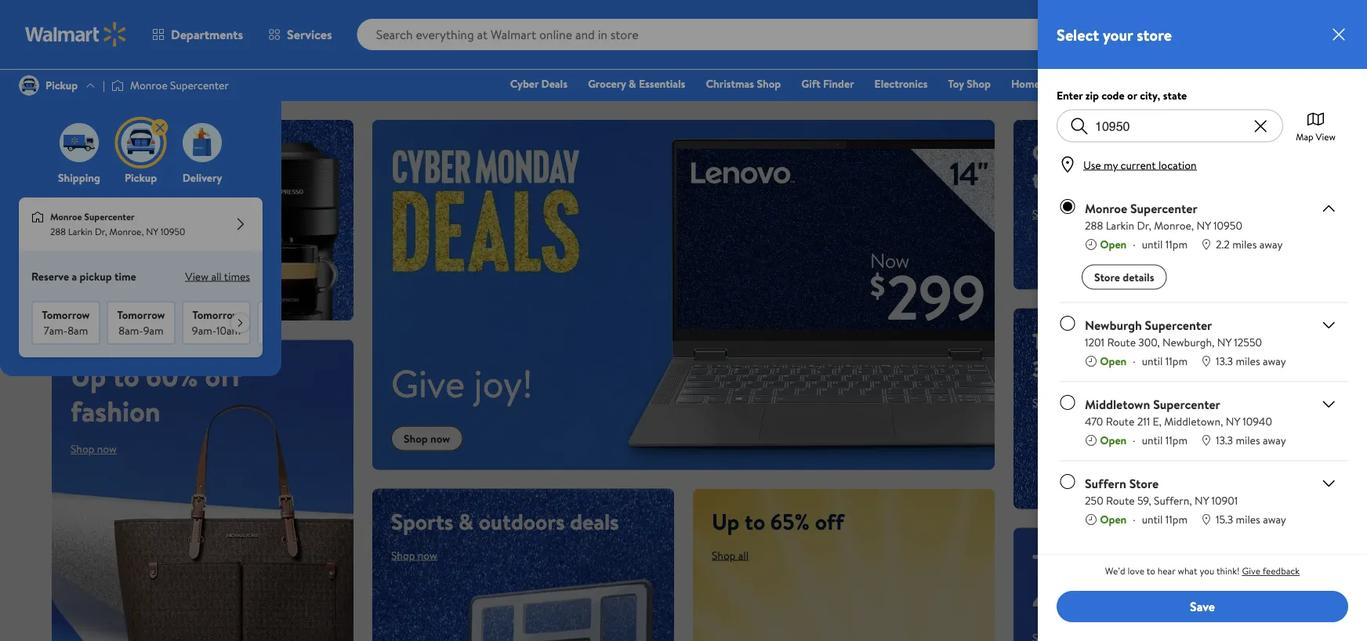 Task type: locate. For each thing, give the bounding box(es) containing it.
Enter zip code or city, state text field
[[1090, 110, 1252, 142]]

now left middletown
[[1059, 395, 1079, 410]]

shop now for tool deals & more up to 30% off
[[1033, 395, 1079, 410]]

1 horizontal spatial store
[[1130, 475, 1159, 492]]

ny for newburgh supercenter
[[1218, 335, 1232, 350]]

open for middletown
[[1101, 433, 1127, 448]]

tomorrow
[[42, 308, 90, 323], [117, 308, 165, 323], [192, 308, 240, 323]]

give inside the select your store dialog
[[1243, 565, 1261, 578]]

love
[[1128, 565, 1145, 578]]

monroe supercenter 288 larkin dr, monroe, ny 10950 inside select store option group
[[1086, 200, 1243, 233]]

supercenter up 288 larkin dr, monroe, ny 10950. element
[[1131, 200, 1198, 217]]

288 inside select store option group
[[1086, 218, 1104, 233]]

up for tech deals up to 40% off
[[1166, 545, 1197, 584]]

tomorrow up 7am-
[[42, 308, 90, 323]]

use my current location button
[[1078, 157, 1202, 173]]

view right map
[[1317, 130, 1337, 143]]

shop down shipping
[[71, 206, 94, 222]]

supercenter up 470 route 211 e, middletown, ny 10940. element
[[1154, 396, 1221, 413]]

all for view
[[211, 269, 222, 284]]

1 horizontal spatial 288
[[1086, 218, 1104, 233]]

newburgh,
[[1163, 335, 1215, 350]]

2 horizontal spatial monroe
[[1086, 200, 1128, 217]]

1 vertical spatial 30%
[[1033, 353, 1073, 384]]

shop down give joy!
[[404, 431, 428, 447]]

miles for middletown supercenter
[[1237, 433, 1261, 448]]

a
[[72, 269, 77, 284]]

· up details
[[1134, 237, 1136, 252]]

miles right 15.3
[[1237, 512, 1261, 527]]

3 11pm from the top
[[1166, 433, 1188, 448]]

1 vertical spatial up
[[1207, 326, 1231, 357]]

0 horizontal spatial pickup
[[45, 78, 78, 93]]

shop now down gaming
[[1033, 206, 1079, 222]]

1 horizontal spatial &
[[629, 76, 637, 91]]

deals inside hot deals on home gifts
[[113, 137, 161, 168]]

 image up the gifts
[[121, 123, 160, 162]]

1 vertical spatial all
[[739, 548, 749, 563]]

13.3 miles away down 12550
[[1217, 353, 1287, 369]]

map view
[[1297, 130, 1337, 143]]

1 horizontal spatial all
[[739, 548, 749, 563]]

now
[[97, 206, 117, 222], [1059, 206, 1079, 222], [1059, 395, 1079, 410], [431, 431, 450, 447], [97, 442, 117, 457], [418, 548, 438, 563]]

away right 15.3
[[1264, 512, 1287, 527]]

shop now link for tool deals & more up to 30% off
[[1033, 395, 1079, 410]]

shop now link down give joy!
[[391, 426, 463, 452]]

all down "up to 65% off"
[[739, 548, 749, 563]]

1 horizontal spatial give
[[1243, 565, 1261, 578]]

288 larkin dr, monroe, ny 10950. element
[[1086, 218, 1284, 233]]

1 13.3 from the top
[[1217, 353, 1234, 369]]

0 horizontal spatial store
[[1095, 270, 1121, 285]]

now inside shop now link
[[431, 431, 450, 447]]

shop down gaming
[[1033, 206, 1057, 222]]

None radio
[[1060, 395, 1076, 411], [1060, 474, 1076, 490], [1060, 395, 1076, 411], [1060, 474, 1076, 490]]

to left use
[[1033, 165, 1054, 195]]

 image up shipping
[[60, 123, 99, 162]]

hot
[[71, 137, 107, 168]]

 image inside shipping button
[[60, 123, 99, 162]]

 image inside delivery "button"
[[183, 123, 222, 162]]

now for sports & outdoors deals
[[418, 548, 438, 563]]

11pm down the suffern,
[[1166, 512, 1188, 527]]

up inside gaming deals up to 30% off
[[1167, 137, 1191, 168]]

15.3
[[1217, 512, 1234, 527]]

0 vertical spatial &
[[629, 76, 637, 91]]

now down fashion
[[97, 442, 117, 457]]

8am
[[68, 323, 88, 339]]

0 horizontal spatial give
[[391, 358, 465, 410]]

home link
[[1005, 75, 1048, 92]]

deals
[[113, 137, 161, 168], [1113, 137, 1162, 168], [1078, 326, 1126, 357], [570, 506, 619, 537], [1096, 545, 1159, 584]]

 image
[[111, 78, 124, 93], [31, 211, 44, 224]]

shop now for sports & outdoors deals
[[391, 548, 438, 563]]

211
[[1138, 414, 1151, 429]]

4 open from the top
[[1101, 512, 1127, 527]]

larkin up store details
[[1106, 218, 1135, 233]]

 image up "reserve"
[[31, 211, 44, 224]]

close panel image
[[1330, 25, 1349, 44]]

newburgh supercenter 1201 route 300, newburgh, ny 12550
[[1086, 317, 1263, 350]]

monroe, up time
[[109, 225, 144, 239]]

30% inside gaming deals up to 30% off
[[1059, 165, 1099, 195]]

1 horizontal spatial monroe
[[130, 78, 168, 93]]

save
[[1191, 598, 1216, 616]]

3 · from the top
[[1134, 433, 1136, 448]]

away for newburgh supercenter
[[1264, 353, 1287, 369]]

until up details
[[1143, 237, 1164, 252]]

supercenter for monroe supercenter
[[1131, 200, 1198, 217]]

middletown
[[1086, 396, 1151, 413]]

route
[[1108, 335, 1137, 350], [1106, 414, 1135, 429], [1107, 493, 1135, 508]]

give right "think!"
[[1243, 565, 1261, 578]]

deals inside tool deals & more up to 30% off
[[1078, 326, 1126, 357]]

13.3 down middletown,
[[1217, 433, 1234, 448]]

1 vertical spatial pickup
[[125, 170, 157, 186]]

pickup left | at the left of page
[[45, 78, 78, 93]]

1 13.3 miles away from the top
[[1217, 353, 1287, 369]]

toy
[[949, 76, 965, 91]]

shop now link for up to 60% off fashion
[[71, 442, 117, 457]]

1 horizontal spatial larkin
[[1106, 218, 1135, 233]]

open · until 11pm down 300,
[[1101, 353, 1188, 369]]

4 · from the top
[[1134, 512, 1136, 527]]

2 open · until 11pm from the top
[[1101, 353, 1188, 369]]

route down suffern
[[1107, 493, 1135, 508]]

shop now link down fashion
[[71, 442, 117, 457]]

tomorrow for 10am
[[192, 308, 240, 323]]

now for up to 60% off fashion
[[97, 442, 117, 457]]

shop now down give joy!
[[404, 431, 450, 447]]

288
[[1086, 218, 1104, 233], [50, 225, 66, 239]]

until for middletown
[[1143, 433, 1164, 448]]

away down 10940
[[1264, 433, 1287, 448]]

$0.00
[[1319, 39, 1338, 50]]

30%
[[1059, 165, 1099, 195], [1033, 353, 1073, 384]]

0 horizontal spatial view
[[185, 269, 209, 284]]

1 horizontal spatial pickup
[[125, 170, 157, 186]]

on
[[167, 137, 191, 168]]

deals inside gaming deals up to 30% off
[[1113, 137, 1162, 168]]

suffern
[[1086, 475, 1127, 492]]

1 horizontal spatial view
[[1317, 130, 1337, 143]]

0 vertical spatial view
[[1317, 130, 1337, 143]]

supercenter for middletown supercenter
[[1154, 396, 1221, 413]]

away for suffern store
[[1264, 512, 1287, 527]]

1 horizontal spatial tomorrow
[[117, 308, 165, 323]]

1201 route 300, newburgh, ny 12550. element
[[1086, 335, 1287, 350]]

up inside tech deals up to 40% off
[[1166, 545, 1197, 584]]

gift
[[802, 76, 821, 91]]

route down 'newburgh'
[[1108, 335, 1137, 350]]

open · until 11pm for suffern
[[1101, 512, 1188, 527]]

until down 59,
[[1143, 512, 1164, 527]]

fashion link
[[1054, 75, 1104, 92]]

route inside middletown supercenter 470 route 211 e, middletown, ny 10940
[[1106, 414, 1135, 429]]

shop down fashion
[[71, 442, 94, 457]]

tomorrow for 9am
[[117, 308, 165, 323]]

shop down tool on the bottom right
[[1033, 395, 1057, 410]]

 image down walmart image
[[19, 75, 39, 96]]

use
[[1084, 157, 1102, 173]]

0 vertical spatial up
[[1167, 137, 1191, 168]]

up for gaming deals up to 30% off
[[1167, 137, 1191, 168]]

11pm for suffern store
[[1166, 512, 1188, 527]]

up left 12550
[[1207, 326, 1231, 357]]

pickup
[[45, 78, 78, 93], [125, 170, 157, 186]]

3 until from the top
[[1143, 433, 1164, 448]]

ny for suffern store
[[1195, 493, 1210, 508]]

home
[[1012, 76, 1041, 91]]

shop down sports
[[391, 548, 415, 563]]

ny inside newburgh supercenter 1201 route 300, newburgh, ny 12550
[[1218, 335, 1232, 350]]

dr, up details
[[1138, 218, 1152, 233]]

now for hot deals on home gifts
[[97, 206, 117, 222]]

shop right toy
[[967, 76, 991, 91]]

monroe down gaming deals up to 30% off
[[1086, 200, 1128, 217]]

shop
[[757, 76, 781, 91], [967, 76, 991, 91], [71, 206, 94, 222], [1033, 206, 1057, 222], [1033, 395, 1057, 410], [404, 431, 428, 447], [71, 442, 94, 457], [391, 548, 415, 563], [712, 548, 736, 563]]

shipping button
[[56, 119, 102, 186]]

2 until from the top
[[1143, 353, 1164, 369]]

&
[[629, 76, 637, 91], [1132, 326, 1147, 357], [459, 506, 474, 537]]

now down give joy!
[[431, 431, 450, 447]]

3 tomorrow from the left
[[192, 308, 240, 323]]

& right sports
[[459, 506, 474, 537]]

11pm for monroe supercenter
[[1166, 237, 1188, 252]]

larkin up reserve a pickup time
[[68, 225, 93, 239]]

electronics
[[875, 76, 928, 91]]

shop all link
[[712, 548, 749, 563]]

2 open from the top
[[1101, 353, 1127, 369]]

1 vertical spatial give
[[1243, 565, 1261, 578]]

all left times
[[211, 269, 222, 284]]

shop for up to 60% off fashion
[[71, 442, 94, 457]]

1 horizontal spatial monroe,
[[1155, 218, 1195, 233]]

select
[[1057, 24, 1100, 45]]

1 horizontal spatial dr,
[[1138, 218, 1152, 233]]

route for middletown
[[1106, 414, 1135, 429]]

miles right 2.2
[[1233, 237, 1258, 252]]

4 open · until 11pm from the top
[[1101, 512, 1188, 527]]

hear
[[1158, 565, 1176, 578]]

location
[[1159, 157, 1197, 173]]

· for monroe
[[1134, 237, 1136, 252]]

up inside up to 60% off fashion
[[71, 356, 106, 396]]

miles down 10940
[[1237, 433, 1261, 448]]

away up 10940
[[1264, 353, 1287, 369]]

tomorrow up the 10am on the left of the page
[[192, 308, 240, 323]]

view left times
[[185, 269, 209, 284]]

open for suffern
[[1101, 512, 1127, 527]]

route for suffern
[[1107, 493, 1135, 508]]

2 · from the top
[[1134, 353, 1136, 369]]

off inside tool deals & more up to 30% off
[[1078, 353, 1107, 384]]

tomorrow inside tomorrow 9am-10am
[[192, 308, 240, 323]]

miles for monroe supercenter
[[1233, 237, 1258, 252]]

shop now down fashion
[[71, 442, 117, 457]]

4 11pm from the top
[[1166, 512, 1188, 527]]

2 tomorrow from the left
[[117, 308, 165, 323]]

1 vertical spatial 13.3
[[1217, 433, 1234, 448]]

1 open · until 11pm from the top
[[1101, 237, 1188, 252]]

2 vertical spatial &
[[459, 506, 474, 537]]

shop for sports & outdoors deals
[[391, 548, 415, 563]]

2 vertical spatial up
[[1166, 545, 1197, 584]]

home
[[71, 165, 124, 195]]

open down 250
[[1101, 512, 1127, 527]]

monroe down shipping
[[50, 210, 82, 224]]

11pm down 288 larkin dr, monroe, ny 10950. element
[[1166, 237, 1188, 252]]

open · until 11pm for middletown
[[1101, 433, 1188, 448]]

9am-
[[192, 323, 216, 339]]

walmart image
[[25, 22, 127, 47]]

 image up delivery on the left top
[[183, 123, 222, 162]]

outdoors
[[479, 506, 565, 537]]

shop now down tool on the bottom right
[[1033, 395, 1079, 410]]

0 vertical spatial 13.3
[[1217, 353, 1234, 369]]

1 tomorrow from the left
[[42, 308, 90, 323]]

supercenter inside middletown supercenter 470 route 211 e, middletown, ny 10940
[[1154, 396, 1221, 413]]

11pm for newburgh supercenter
[[1166, 353, 1188, 369]]

next slide for bookslotshortcutcarousel list image
[[231, 314, 250, 333]]

shop now link for give joy!
[[391, 426, 463, 452]]

details
[[1123, 270, 1155, 285]]

tool
[[1033, 326, 1072, 357]]

0 horizontal spatial monroe
[[50, 210, 82, 224]]

all for shop
[[739, 548, 749, 563]]

open · until 11pm down 211 on the right of the page
[[1101, 433, 1188, 448]]

electronics link
[[868, 75, 935, 92]]

2 vertical spatial route
[[1107, 493, 1135, 508]]

3 open · until 11pm from the top
[[1101, 433, 1188, 448]]

13.3
[[1217, 353, 1234, 369], [1217, 433, 1234, 448]]

view
[[1317, 130, 1337, 143], [185, 269, 209, 284]]

1 until from the top
[[1143, 237, 1164, 252]]

11pm down 470 route 211 e, middletown, ny 10940. element
[[1166, 433, 1188, 448]]

open · until 11pm
[[1101, 237, 1188, 252], [1101, 353, 1188, 369], [1101, 433, 1188, 448], [1101, 512, 1188, 527]]

monroe, down location
[[1155, 218, 1195, 233]]

to inside tool deals & more up to 30% off
[[1236, 326, 1257, 357]]

288 up "reserve"
[[50, 225, 66, 239]]

13.3 down '1201 route 300, newburgh, ny 12550.' element
[[1217, 353, 1234, 369]]

2 13.3 miles away from the top
[[1217, 433, 1287, 448]]

1 horizontal spatial monroe supercenter 288 larkin dr, monroe, ny 10950
[[1086, 200, 1243, 233]]

pickup
[[80, 269, 112, 284]]

store up 59,
[[1130, 475, 1159, 492]]

all
[[211, 269, 222, 284], [739, 548, 749, 563]]

11pm
[[1166, 237, 1188, 252], [1166, 353, 1188, 369], [1166, 433, 1188, 448], [1166, 512, 1188, 527]]

 image for shipping
[[60, 123, 99, 162]]

0 vertical spatial 30%
[[1059, 165, 1099, 195]]

until for newburgh
[[1143, 353, 1164, 369]]

2 horizontal spatial tomorrow
[[192, 308, 240, 323]]

suffern store 250 route 59, suffern, ny 10901
[[1086, 475, 1239, 508]]

now down gaming
[[1059, 206, 1079, 222]]

13.3 for middletown supercenter
[[1217, 433, 1234, 448]]

shop now for gaming deals up to 30% off
[[1033, 206, 1079, 222]]

shop for tool deals & more up to 30% off
[[1033, 395, 1057, 410]]

2.2 miles away
[[1217, 237, 1284, 252]]

open up store details
[[1101, 237, 1127, 252]]

until
[[1143, 237, 1164, 252], [1143, 353, 1164, 369], [1143, 433, 1164, 448], [1143, 512, 1164, 527]]

open down the 1201
[[1101, 353, 1127, 369]]

pickup inside button
[[125, 170, 157, 186]]

until down 300,
[[1143, 353, 1164, 369]]

13.3 miles away for newburgh supercenter
[[1217, 353, 1287, 369]]

13.3 miles away down 10940
[[1217, 433, 1287, 448]]

0 vertical spatial all
[[211, 269, 222, 284]]

 image
[[19, 75, 39, 96], [60, 123, 99, 162], [121, 123, 160, 162], [183, 123, 222, 162]]

shop now link for sports & outdoors deals
[[391, 548, 438, 563]]

tomorrow up 8am-
[[117, 308, 165, 323]]

supercenter inside newburgh supercenter 1201 route 300, newburgh, ny 12550
[[1146, 317, 1213, 334]]

monroe supercenter 288 larkin dr, monroe, ny 10950 down home
[[50, 210, 185, 239]]

to down 8am-
[[113, 356, 139, 396]]

shop for hot deals on home gifts
[[71, 206, 94, 222]]

open · until 11pm for newburgh
[[1101, 353, 1188, 369]]

tomorrow for 8am
[[42, 308, 90, 323]]

route inside suffern store 250 route 59, suffern, ny 10901
[[1107, 493, 1135, 508]]

1 vertical spatial 13.3 miles away
[[1217, 433, 1287, 448]]

shop down "up to 65% off"
[[712, 548, 736, 563]]

until down e,
[[1143, 433, 1164, 448]]

up right current
[[1167, 137, 1191, 168]]

1 vertical spatial route
[[1106, 414, 1135, 429]]

None radio
[[1060, 199, 1076, 215], [1060, 316, 1076, 331], [1060, 199, 1076, 215], [1060, 316, 1076, 331]]

& right 'grocery'
[[629, 76, 637, 91]]

0 vertical spatial give
[[391, 358, 465, 410]]

ny left 10940
[[1227, 414, 1241, 429]]

deals for gaming
[[1113, 137, 1162, 168]]

2.2
[[1217, 237, 1231, 252]]

view all times button
[[185, 264, 250, 289]]

deals for tech
[[1096, 545, 1159, 584]]

1 vertical spatial view
[[185, 269, 209, 284]]

1 vertical spatial store
[[1130, 475, 1159, 492]]

tech
[[1033, 545, 1090, 584]]

middletown supercenter store details image
[[1320, 395, 1339, 414]]

0 horizontal spatial tomorrow
[[42, 308, 90, 323]]

ny down location
[[1197, 218, 1212, 233]]

3 open from the top
[[1101, 433, 1127, 448]]

1 open from the top
[[1101, 237, 1127, 252]]

· for newburgh
[[1134, 353, 1136, 369]]

0 horizontal spatial  image
[[31, 211, 44, 224]]

· down suffern store 250 route 59, suffern, ny 10901
[[1134, 512, 1136, 527]]

now for give joy!
[[431, 431, 450, 447]]

larkin
[[1106, 218, 1135, 233], [68, 225, 93, 239]]

2 horizontal spatial &
[[1132, 326, 1147, 357]]

ny left the 10901
[[1195, 493, 1210, 508]]

0 horizontal spatial all
[[211, 269, 222, 284]]

 image right | at the left of page
[[111, 78, 124, 93]]

monroe supercenter 288 larkin dr, monroe, ny 10950
[[1086, 200, 1243, 233], [50, 210, 185, 239]]

· down middletown
[[1134, 433, 1136, 448]]

10950 up 2.2
[[1214, 218, 1243, 233]]

deals inside tech deals up to 40% off
[[1096, 545, 1159, 584]]

miles down 12550
[[1237, 353, 1261, 369]]

0 horizontal spatial up
[[71, 356, 106, 396]]

1 horizontal spatial 10950
[[1214, 218, 1243, 233]]

0 vertical spatial up
[[71, 356, 106, 396]]

1 vertical spatial up
[[712, 506, 740, 537]]

0 vertical spatial 13.3 miles away
[[1217, 353, 1287, 369]]

2 11pm from the top
[[1166, 353, 1188, 369]]

to right love
[[1147, 565, 1156, 578]]

all inside 'button'
[[211, 269, 222, 284]]

shop for up to 65% off
[[712, 548, 736, 563]]

supercenter up '1201 route 300, newburgh, ny 12550.' element
[[1146, 317, 1213, 334]]

store left details
[[1095, 270, 1121, 285]]

tomorrow 9am-10am
[[192, 308, 241, 339]]

deals for hot
[[113, 137, 161, 168]]

up down '8am'
[[71, 356, 106, 396]]

open · until 11pm down 59,
[[1101, 512, 1188, 527]]

0 horizontal spatial &
[[459, 506, 474, 537]]

10am
[[216, 323, 241, 339]]

0 vertical spatial  image
[[111, 78, 124, 93]]

monroe right | at the left of page
[[130, 78, 168, 93]]

dr, up pickup
[[95, 225, 107, 239]]

1 horizontal spatial up
[[712, 506, 740, 537]]

ny left 12550
[[1218, 335, 1232, 350]]

give
[[391, 358, 465, 410], [1243, 565, 1261, 578]]

& left more
[[1132, 326, 1147, 357]]

up
[[71, 356, 106, 396], [712, 506, 740, 537]]

shop now link down home
[[71, 206, 117, 222]]

now down home
[[97, 206, 117, 222]]

sports
[[391, 506, 454, 537]]

1 · from the top
[[1134, 237, 1136, 252]]

open down 470
[[1101, 433, 1127, 448]]

·
[[1134, 237, 1136, 252], [1134, 353, 1136, 369], [1134, 433, 1136, 448], [1134, 512, 1136, 527]]

miles
[[1233, 237, 1258, 252], [1237, 353, 1261, 369], [1237, 433, 1261, 448], [1237, 512, 1261, 527]]

ny
[[1197, 218, 1212, 233], [146, 225, 158, 239], [1218, 335, 1232, 350], [1227, 414, 1241, 429], [1195, 493, 1210, 508]]

off inside tech deals up to 40% off
[[1094, 580, 1132, 620]]

route inside newburgh supercenter 1201 route 300, newburgh, ny 12550
[[1108, 335, 1137, 350]]

ny inside suffern store 250 route 59, suffern, ny 10901
[[1195, 493, 1210, 508]]

what
[[1178, 565, 1198, 578]]

1 vertical spatial &
[[1132, 326, 1147, 357]]

select store option group
[[1057, 186, 1349, 642]]

4 until from the top
[[1143, 512, 1164, 527]]

away for middletown supercenter
[[1264, 433, 1287, 448]]

11pm down '1201 route 300, newburgh, ny 12550.' element
[[1166, 353, 1188, 369]]

0 vertical spatial route
[[1108, 335, 1137, 350]]

2 13.3 from the top
[[1217, 433, 1234, 448]]

pickup right home
[[125, 170, 157, 186]]

300,
[[1139, 335, 1161, 350]]

dr, inside select store option group
[[1138, 218, 1152, 233]]

up to 65% off
[[712, 506, 845, 537]]

ny down the gifts
[[146, 225, 158, 239]]

0 horizontal spatial 288
[[50, 225, 66, 239]]

1 11pm from the top
[[1166, 237, 1188, 252]]

1 horizontal spatial  image
[[111, 78, 124, 93]]



Task type: vqa. For each thing, say whether or not it's contained in the screenshot.
Tests at the bottom left of the page
no



Task type: describe. For each thing, give the bounding box(es) containing it.
shop right christmas
[[757, 76, 781, 91]]

or
[[1128, 88, 1138, 103]]

to inside gaming deals up to 30% off
[[1033, 165, 1054, 195]]

ny inside middletown supercenter 470 route 211 e, middletown, ny 10940
[[1227, 414, 1241, 429]]

shop now link for gaming deals up to 30% off
[[1033, 206, 1079, 222]]

9am
[[143, 323, 164, 339]]

we'd love to hear what you think! give feedback
[[1106, 565, 1301, 578]]

now for gaming deals up to 30% off
[[1059, 206, 1079, 222]]

1201
[[1086, 335, 1105, 350]]

0 horizontal spatial 10950
[[161, 225, 185, 239]]

supercenter for newburgh supercenter
[[1146, 317, 1213, 334]]

& for grocery & essentials
[[629, 76, 637, 91]]

fashion
[[1061, 76, 1097, 91]]

newburgh
[[1086, 317, 1143, 334]]

 image for delivery
[[183, 123, 222, 162]]

store details
[[1095, 270, 1155, 285]]

10940
[[1243, 414, 1273, 429]]

0 horizontal spatial dr,
[[95, 225, 107, 239]]

shop for gaming deals up to 30% off
[[1033, 206, 1057, 222]]

grocery & essentials
[[588, 76, 686, 91]]

30% inside tool deals & more up to 30% off
[[1033, 353, 1073, 384]]

suffern store store details image
[[1320, 474, 1339, 493]]

christmas shop link
[[699, 75, 788, 92]]

middletown supercenter 470 route 211 e, middletown, ny 10940
[[1086, 396, 1273, 429]]

hot deals on home gifts
[[71, 137, 191, 195]]

reserve a pickup time
[[31, 269, 136, 284]]

sports & outdoors deals
[[391, 506, 619, 537]]

7am-
[[44, 323, 68, 339]]

current
[[1121, 157, 1157, 173]]

monroe inside select store option group
[[1086, 200, 1128, 217]]

time
[[114, 269, 136, 284]]

view inside button
[[1317, 130, 1337, 143]]

times
[[224, 269, 250, 284]]

Walmart Site-Wide search field
[[357, 19, 1103, 50]]

to left 65%
[[745, 506, 766, 537]]

40%
[[1033, 580, 1087, 620]]

think!
[[1217, 565, 1241, 578]]

pickup button
[[118, 119, 168, 186]]

reserve
[[31, 269, 69, 284]]

supercenter up delivery "button" on the left of page
[[170, 78, 229, 93]]

· for suffern
[[1134, 512, 1136, 527]]

13.3 miles away for middletown supercenter
[[1217, 433, 1287, 448]]

up to 60% off fashion
[[71, 356, 242, 431]]

470
[[1086, 414, 1104, 429]]

shop all
[[712, 548, 749, 563]]

open for newburgh
[[1101, 353, 1127, 369]]

0 vertical spatial pickup
[[45, 78, 78, 93]]

& inside tool deals & more up to 30% off
[[1132, 326, 1147, 357]]

select your store dialog
[[1039, 0, 1368, 642]]

more
[[1152, 326, 1201, 357]]

|
[[103, 78, 105, 93]]

use my current location
[[1084, 157, 1197, 173]]

0 horizontal spatial monroe,
[[109, 225, 144, 239]]

shop for give joy!
[[404, 431, 428, 447]]

15.3 miles away
[[1217, 512, 1287, 527]]

delivery button
[[180, 119, 225, 186]]

give joy!
[[391, 358, 533, 410]]

shop now for hot deals on home gifts
[[71, 206, 117, 222]]

miles for newburgh supercenter
[[1237, 353, 1261, 369]]

gaming
[[1033, 137, 1108, 168]]

tool deals & more up to 30% off
[[1033, 326, 1257, 384]]

shop now link for hot deals on home gifts
[[71, 206, 117, 222]]

miles for suffern store
[[1237, 512, 1261, 527]]

1 vertical spatial  image
[[31, 211, 44, 224]]

tech deals up to 40% off
[[1033, 545, 1230, 620]]

open · until 11pm for monroe
[[1101, 237, 1188, 252]]

until for monroe
[[1143, 237, 1164, 252]]

grocery
[[588, 76, 626, 91]]

store details link
[[1082, 265, 1167, 290]]

gift finder
[[802, 76, 855, 91]]

newburgh supercenter store details image
[[1320, 316, 1339, 335]]

gifts
[[129, 165, 174, 195]]

essentials
[[639, 76, 686, 91]]

middletown,
[[1165, 414, 1224, 429]]

give feedback button
[[1243, 565, 1301, 578]]

deals
[[542, 76, 568, 91]]

up for up to 65% off
[[712, 506, 740, 537]]

· for middletown
[[1134, 433, 1136, 448]]

Search search field
[[357, 19, 1103, 50]]

monroe, inside select store option group
[[1155, 218, 1195, 233]]

christmas shop
[[706, 76, 781, 91]]

13.3 for newburgh supercenter
[[1217, 353, 1234, 369]]

route for newburgh
[[1108, 335, 1137, 350]]

map view button
[[1297, 110, 1337, 143]]

0 horizontal spatial monroe supercenter 288 larkin dr, monroe, ny 10950
[[50, 210, 185, 239]]

toy shop
[[949, 76, 991, 91]]

feedback
[[1263, 565, 1301, 578]]

ny for monroe supercenter
[[1197, 218, 1212, 233]]

you
[[1200, 565, 1215, 578]]

monroe supercenter store details image
[[1320, 199, 1339, 218]]

open for monroe
[[1101, 237, 1127, 252]]

away for monroe supercenter
[[1260, 237, 1284, 252]]

10950 inside select store option group
[[1214, 218, 1243, 233]]

tomorrow 7am-8am
[[42, 308, 90, 339]]

view inside 'button'
[[185, 269, 209, 284]]

250 route 59, suffern, ny 10901. element
[[1086, 493, 1287, 509]]

joy!
[[474, 358, 533, 410]]

shop now for give joy!
[[404, 431, 450, 447]]

larkin inside select store option group
[[1106, 218, 1135, 233]]

up for up to 60% off fashion
[[71, 356, 106, 396]]

gaming deals up to 30% off
[[1033, 137, 1191, 195]]

clear zip code or city, state field image
[[1252, 116, 1271, 135]]

registry
[[1161, 76, 1201, 91]]

gift finder link
[[795, 75, 862, 92]]

65%
[[771, 506, 810, 537]]

christmas
[[706, 76, 755, 91]]

11pm for middletown supercenter
[[1166, 433, 1188, 448]]

until for suffern
[[1143, 512, 1164, 527]]

enter
[[1057, 88, 1083, 103]]

off inside up to 60% off fashion
[[205, 356, 242, 396]]

59,
[[1138, 493, 1152, 508]]

10901
[[1212, 493, 1239, 508]]

60%
[[146, 356, 198, 396]]

enter zip code or city, state
[[1057, 88, 1188, 103]]

to inside up to 60% off fashion
[[113, 356, 139, 396]]

zip
[[1086, 88, 1100, 103]]

up inside tool deals & more up to 30% off
[[1207, 326, 1231, 357]]

save button
[[1057, 591, 1349, 623]]

off inside gaming deals up to 30% off
[[1104, 165, 1133, 195]]

select your store
[[1057, 24, 1173, 45]]

tomorrow 8am-9am
[[117, 308, 165, 339]]

 image inside pickup button
[[121, 123, 160, 162]]

& for sports & outdoors deals
[[459, 506, 474, 537]]

now for tool deals & more up to 30% off
[[1059, 395, 1079, 410]]

deals for tool
[[1078, 326, 1126, 357]]

registry link
[[1154, 75, 1209, 92]]

0 vertical spatial store
[[1095, 270, 1121, 285]]

shop now for up to 60% off fashion
[[71, 442, 117, 457]]

 image for pickup
[[19, 75, 39, 96]]

finder
[[824, 76, 855, 91]]

toy shop link
[[942, 75, 998, 92]]

fashion
[[71, 392, 161, 431]]

supercenter down home
[[84, 210, 135, 224]]

to inside dialog
[[1147, 565, 1156, 578]]

to inside tech deals up to 40% off
[[1204, 545, 1230, 584]]

470 route 211 e, middletown, ny 10940. element
[[1086, 414, 1287, 429]]

shipping
[[58, 170, 100, 186]]

we'd
[[1106, 565, 1126, 578]]

8am-
[[119, 323, 143, 339]]

view all times
[[185, 269, 250, 284]]

cyber deals link
[[503, 75, 575, 92]]

e,
[[1153, 414, 1162, 429]]

0 horizontal spatial larkin
[[68, 225, 93, 239]]

city,
[[1141, 88, 1161, 103]]

store inside suffern store 250 route 59, suffern, ny 10901
[[1130, 475, 1159, 492]]



